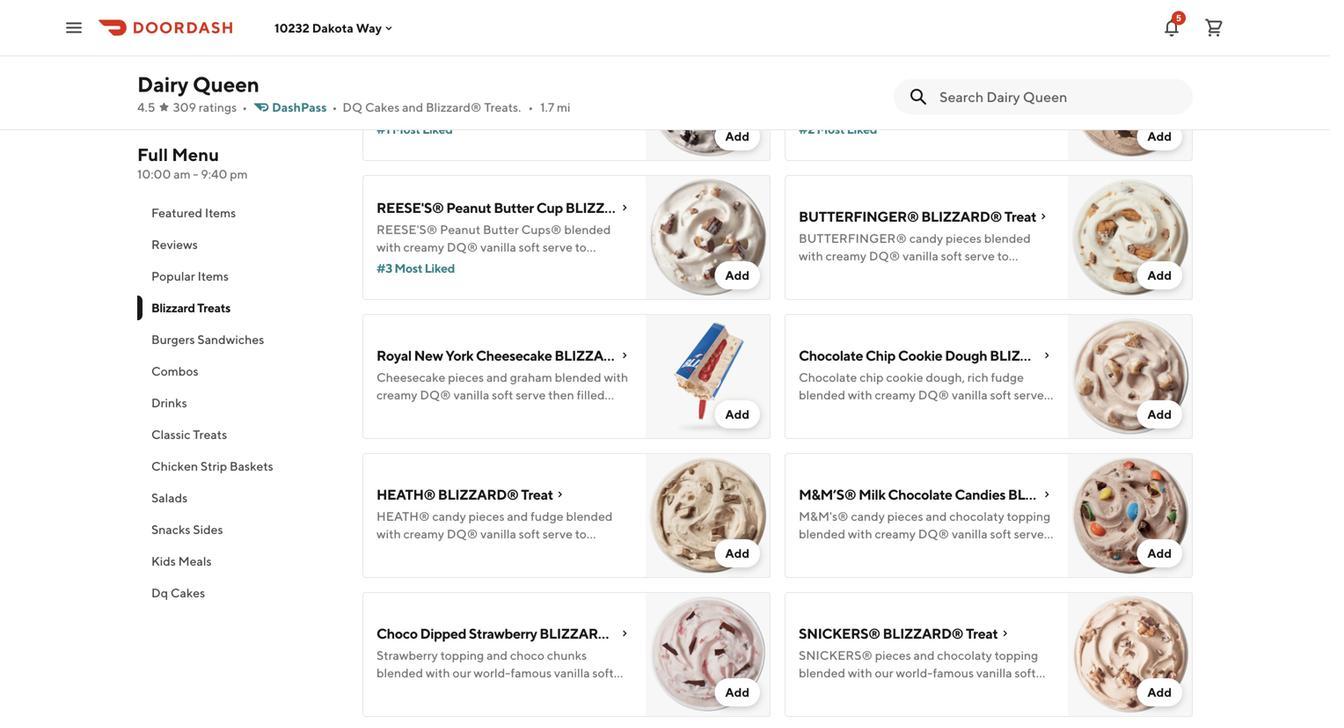 Task type: vqa. For each thing, say whether or not it's contained in the screenshot.
left Is
no



Task type: locate. For each thing, give the bounding box(es) containing it.
blended
[[506, 83, 553, 98], [871, 101, 917, 115], [565, 222, 611, 237], [985, 231, 1031, 246], [555, 370, 602, 385], [799, 388, 846, 402], [566, 509, 613, 524], [799, 527, 846, 541], [377, 666, 423, 680], [799, 666, 846, 680]]

pieces down the snickers® blizzard® treat
[[876, 648, 912, 663]]

0 vertical spatial choco
[[930, 83, 965, 98]]

chocolate chip cookie dough, rich fudge blended with creamy dq® vanilla soft serve to blizzard® perfection.
[[799, 370, 1045, 420]]

1 vertical spatial chocolate
[[799, 370, 858, 385]]

0 horizontal spatial •
[[242, 100, 247, 114]]

pieces for oreo®
[[468, 83, 504, 98]]

butter for cup
[[494, 199, 534, 216]]

butterfinger®
[[799, 208, 919, 225], [799, 231, 907, 246]]

0 vertical spatial treats
[[197, 301, 231, 315]]

soft inside heath® candy pieces and fudge  blended with creamy dq® vanilla soft serve to blizzard® perfection.
[[519, 527, 540, 541]]

1 vertical spatial items
[[198, 269, 229, 283]]

perfection. down "oreo®"
[[377, 118, 438, 133]]

blizzard® down dipped
[[423, 684, 479, 698]]

treats for classic treats
[[193, 427, 227, 442]]

1 horizontal spatial famous
[[934, 666, 974, 680]]

fudge down brownie
[[835, 101, 868, 115]]

butterfinger® up butterfinger® candy pieces blended with creamy dq® vanilla soft serve to blizzard® perfection.
[[799, 208, 919, 225]]

choco down choco dipped strawberry blizzard® treat
[[510, 648, 545, 663]]

blizzard® inside strawberry topping and choco chunks blended with our world-famous vanilla soft serve to blizzard® perfection.
[[423, 684, 479, 698]]

1 vertical spatial cakes
[[171, 586, 205, 600]]

candy inside m&m's® candy pieces and chocolaty topping blended with creamy dq® vanilla soft serve to blizzard® perfection.
[[852, 509, 885, 524]]

and inside snickers® pieces and chocolaty topping blended with our world-famous vanilla soft serve to blizzard® perfection.
[[914, 648, 935, 663]]

1 horizontal spatial cakes
[[365, 100, 400, 114]]

pieces up treats.
[[468, 83, 504, 98]]

fudge
[[835, 101, 868, 115], [992, 370, 1025, 385], [531, 509, 564, 524]]

dq® inside heath® candy pieces and fudge  blended with creamy dq® vanilla soft serve to blizzard® perfection.
[[447, 527, 478, 541]]

2 our from the left
[[875, 666, 894, 680]]

new
[[414, 347, 443, 364]]

0 vertical spatial chunks
[[967, 83, 1007, 98]]

reese's® for reese's® peanut butter cups® blended with creamy dq® vanilla soft serve to blizzard® perfection.
[[377, 222, 438, 237]]

sandwiches
[[198, 332, 264, 347]]

creamy
[[582, 83, 623, 98], [947, 101, 988, 115], [404, 240, 445, 254], [826, 249, 867, 263], [377, 388, 418, 402], [875, 388, 916, 402], [404, 527, 445, 541], [875, 527, 916, 541]]

fudge inside heath® candy pieces and fudge  blended with creamy dq® vanilla soft serve to blizzard® perfection.
[[531, 509, 564, 524]]

1 famous from the left
[[511, 666, 552, 680]]

most right #2
[[817, 122, 845, 136]]

perfection. inside heath® candy pieces and fudge  blended with creamy dq® vanilla soft serve to blizzard® perfection.
[[452, 544, 514, 559]]

reviews
[[151, 237, 198, 252]]

perfection. inside reese's® peanut butter cups® blended with creamy dq® vanilla soft serve to blizzard® perfection.
[[452, 257, 514, 272]]

#1 most liked
[[377, 122, 453, 136]]

2 famous from the left
[[934, 666, 974, 680]]

peanut
[[447, 199, 492, 216], [440, 222, 481, 237]]

chewy
[[799, 83, 838, 98]]

cakes
[[365, 100, 400, 114], [171, 586, 205, 600]]

0 vertical spatial peanut
[[447, 199, 492, 216]]

1 horizontal spatial •
[[332, 100, 337, 114]]

cheesecake
[[476, 347, 552, 364], [377, 370, 446, 385]]

chocolaty
[[950, 509, 1005, 524], [938, 648, 993, 663]]

2 vertical spatial chocolate
[[889, 486, 953, 503]]

2 horizontal spatial candy
[[910, 231, 944, 246]]

choco brownie extreme blizzard® treat image
[[1069, 36, 1194, 161]]

cakes for dq
[[365, 100, 400, 114]]

famous inside snickers® pieces and chocolaty topping blended with our world-famous vanilla soft serve to blizzard® perfection.
[[934, 666, 974, 680]]

pieces down 'm&m's® milk chocolate candies blizzard® treat'
[[888, 509, 924, 524]]

most right #1
[[393, 122, 420, 136]]

candy inside heath® candy pieces and fudge  blended with creamy dq® vanilla soft serve to blizzard® perfection.
[[432, 509, 466, 524]]

2 world- from the left
[[896, 666, 934, 680]]

way
[[356, 20, 382, 35]]

choco dipped strawberry blizzard® treat image
[[646, 592, 771, 717]]

1 vertical spatial fudge
[[992, 370, 1025, 385]]

to inside chewy brownie pieces, choco chunks and cocoa fudge blended with creamy dq® vanilla soft serve to blizzard® perfection.
[[894, 118, 906, 133]]

perfection. inside m&m's® candy pieces and chocolaty topping blended with creamy dq® vanilla soft serve to blizzard® perfection.
[[889, 544, 950, 559]]

1 reese's® from the top
[[377, 199, 444, 216]]

oreo® cookie pieces blended with creamy dq® vanilla soft serve to blizzard® perfection.
[[377, 83, 623, 133]]

heath® down center.
[[377, 486, 436, 503]]

pieces
[[468, 83, 504, 98], [946, 231, 982, 246], [448, 370, 484, 385], [469, 509, 505, 524], [888, 509, 924, 524], [876, 648, 912, 663]]

1 world- from the left
[[474, 666, 511, 680]]

1 • from the left
[[242, 100, 247, 114]]

0 horizontal spatial choco
[[510, 648, 545, 663]]

cakes right dq
[[171, 586, 205, 600]]

butter down reese's® peanut butter cup blizzard® treat
[[483, 222, 519, 237]]

cup
[[537, 199, 563, 216]]

m&m's® candy pieces and chocolaty topping blended with creamy dq® vanilla soft serve to blizzard® perfection.
[[799, 509, 1051, 559]]

perfection. down dough,
[[889, 405, 950, 420]]

heath® down heath® blizzard® treat
[[377, 509, 430, 524]]

0 horizontal spatial world-
[[474, 666, 511, 680]]

cheesecake up graham
[[476, 347, 552, 364]]

snickers® pieces and chocolaty topping blended with our world-famous vanilla soft serve to blizzard® perfection.
[[799, 648, 1039, 698]]

famous down choco dipped strawberry blizzard® treat
[[511, 666, 552, 680]]

salads
[[151, 491, 188, 505]]

with inside reese's® peanut butter cups® blended with creamy dq® vanilla soft serve to blizzard® perfection.
[[377, 240, 401, 254]]

1 snickers® from the top
[[799, 625, 881, 642]]

drinks
[[151, 396, 187, 410]]

• left 1.7
[[528, 100, 534, 114]]

blizzard®
[[519, 101, 592, 115], [908, 118, 981, 133], [566, 199, 646, 216], [922, 208, 1003, 225], [377, 257, 450, 272], [799, 266, 872, 281], [555, 347, 636, 364], [990, 347, 1071, 364], [813, 405, 886, 420], [438, 486, 519, 503], [1009, 486, 1089, 503], [377, 544, 450, 559], [813, 544, 886, 559], [540, 625, 621, 642], [883, 625, 964, 642], [846, 684, 919, 698]]

add button
[[715, 122, 761, 151], [1138, 122, 1183, 151], [715, 261, 761, 290], [1138, 261, 1183, 290], [715, 401, 761, 429], [1138, 401, 1183, 429], [715, 540, 761, 568], [1138, 540, 1183, 568], [715, 679, 761, 707], [1138, 679, 1183, 707]]

perfection. inside butterfinger® candy pieces blended with creamy dq® vanilla soft serve to blizzard® perfection.
[[875, 266, 936, 281]]

most right #3
[[395, 261, 423, 276]]

treats up the chicken strip baskets on the bottom of page
[[193, 427, 227, 442]]

heath® candy pieces and fudge  blended with creamy dq® vanilla soft serve to blizzard® perfection.
[[377, 509, 613, 559]]

0 horizontal spatial chunks
[[547, 648, 587, 663]]

strawberry
[[469, 625, 537, 642], [377, 648, 438, 663]]

m&m's®
[[799, 486, 857, 503]]

and
[[1010, 83, 1031, 98], [402, 100, 424, 114], [487, 370, 508, 385], [507, 509, 528, 524], [926, 509, 948, 524], [487, 648, 508, 663], [914, 648, 935, 663]]

soft inside butterfinger® candy pieces blended with creamy dq® vanilla soft serve to blizzard® perfection.
[[942, 249, 963, 263]]

cakes up #1
[[365, 100, 400, 114]]

dq
[[151, 586, 168, 600]]

open menu image
[[63, 17, 85, 38]]

0 vertical spatial fudge
[[835, 101, 868, 115]]

1 horizontal spatial our
[[875, 666, 894, 680]]

with inside chewy brownie pieces, choco chunks and cocoa fudge blended with creamy dq® vanilla soft serve to blizzard® perfection.
[[920, 101, 944, 115]]

pieces inside heath® candy pieces and fudge  blended with creamy dq® vanilla soft serve to blizzard® perfection.
[[469, 509, 505, 524]]

0 horizontal spatial cakes
[[171, 586, 205, 600]]

0 horizontal spatial cookie
[[428, 83, 465, 98]]

0 horizontal spatial our
[[453, 666, 471, 680]]

to inside strawberry topping and choco chunks blended with our world-famous vanilla soft serve to blizzard® perfection.
[[409, 684, 421, 698]]

1 vertical spatial snickers®
[[799, 648, 873, 663]]

0 horizontal spatial strawberry
[[377, 648, 438, 663]]

1 vertical spatial butterfinger®
[[799, 231, 907, 246]]

chicken
[[151, 459, 198, 474]]

choco right pieces,
[[930, 83, 965, 98]]

2 butterfinger® from the top
[[799, 231, 907, 246]]

kids meals button
[[137, 546, 342, 577]]

cocoa
[[799, 101, 833, 115]]

snickers® blizzard® treat image
[[1069, 592, 1194, 717]]

1 vertical spatial peanut
[[440, 222, 481, 237]]

chocolaty inside m&m's® candy pieces and chocolaty topping blended with creamy dq® vanilla soft serve to blizzard® perfection.
[[950, 509, 1005, 524]]

pieces down york
[[448, 370, 484, 385]]

1 butterfinger® from the top
[[799, 208, 919, 225]]

serve inside the chocolate chip cookie dough, rich fudge blended with creamy dq® vanilla soft serve to blizzard® perfection.
[[1015, 388, 1045, 402]]

candy down milk
[[852, 509, 885, 524]]

•
[[242, 100, 247, 114], [332, 100, 337, 114], [528, 100, 534, 114]]

our inside strawberry topping and choco chunks blended with our world-famous vanilla soft serve to blizzard® perfection.
[[453, 666, 471, 680]]

world- down choco dipped strawberry blizzard® treat
[[474, 666, 511, 680]]

2 horizontal spatial fudge
[[992, 370, 1025, 385]]

blended inside chewy brownie pieces, choco chunks and cocoa fudge blended with creamy dq® vanilla soft serve to blizzard® perfection.
[[871, 101, 917, 115]]

classic treats button
[[137, 419, 342, 451]]

vanilla
[[410, 101, 446, 115], [799, 118, 835, 133], [481, 240, 517, 254], [903, 249, 939, 263], [454, 388, 490, 402], [952, 388, 988, 402], [481, 527, 517, 541], [952, 527, 988, 541], [554, 666, 590, 680], [977, 666, 1013, 680]]

liked for fudge
[[847, 122, 878, 136]]

dq® inside chewy brownie pieces, choco chunks and cocoa fudge blended with creamy dq® vanilla soft serve to blizzard® perfection.
[[990, 101, 1021, 115]]

and inside m&m's® candy pieces and chocolaty topping blended with creamy dq® vanilla soft serve to blizzard® perfection.
[[926, 509, 948, 524]]

choco inside strawberry topping and choco chunks blended with our world-famous vanilla soft serve to blizzard® perfection.
[[510, 648, 545, 663]]

fudge down heath® blizzard® treat
[[531, 509, 564, 524]]

1 vertical spatial treats
[[193, 427, 227, 442]]

perfection. down the snickers® blizzard® treat
[[921, 684, 983, 698]]

0 horizontal spatial cheesecake
[[377, 370, 446, 385]]

1 horizontal spatial choco
[[930, 83, 965, 98]]

our inside snickers® pieces and chocolaty topping blended with our world-famous vanilla soft serve to blizzard® perfection.
[[875, 666, 894, 680]]

add button for snickers® blizzard® treat
[[1138, 679, 1183, 707]]

candy
[[910, 231, 944, 246], [432, 509, 466, 524], [852, 509, 885, 524]]

1 horizontal spatial cheesecake
[[476, 347, 552, 364]]

2 vertical spatial fudge
[[531, 509, 564, 524]]

0 vertical spatial cakes
[[365, 100, 400, 114]]

peanut up #3 most liked
[[440, 222, 481, 237]]

choco for famous
[[510, 648, 545, 663]]

famous for strawberry
[[511, 666, 552, 680]]

chunks right pieces,
[[967, 83, 1007, 98]]

butterfinger® blizzard® treat image
[[1069, 175, 1194, 300]]

perfection. inside chewy brownie pieces, choco chunks and cocoa fudge blended with creamy dq® vanilla soft serve to blizzard® perfection.
[[984, 118, 1045, 133]]

liked down dq cakes and blizzard® treats. • 1.7 mi
[[423, 122, 453, 136]]

1 vertical spatial cheesecake
[[377, 370, 446, 385]]

heath® inside heath® candy pieces and fudge  blended with creamy dq® vanilla soft serve to blizzard® perfection.
[[377, 509, 430, 524]]

combos button
[[137, 356, 342, 387]]

add for royal new york cheesecake blizzard® treat
[[726, 407, 750, 422]]

choco inside chewy brownie pieces, choco chunks and cocoa fudge blended with creamy dq® vanilla soft serve to blizzard® perfection.
[[930, 83, 965, 98]]

reese's® peanut butter cups® blended with creamy dq® vanilla soft serve to blizzard® perfection.
[[377, 222, 611, 272]]

butter up cups®
[[494, 199, 534, 216]]

1 vertical spatial strawberry
[[377, 648, 438, 663]]

blizzard® inside snickers® pieces and chocolaty topping blended with our world-famous vanilla soft serve to blizzard® perfection.
[[846, 684, 919, 698]]

butterfinger® down butterfinger® blizzard® treat
[[799, 231, 907, 246]]

choco
[[377, 625, 418, 642]]

perfection.
[[377, 118, 438, 133], [984, 118, 1045, 133], [452, 257, 514, 272], [875, 266, 936, 281], [889, 405, 950, 420], [452, 544, 514, 559], [889, 544, 950, 559], [482, 684, 543, 698], [921, 684, 983, 698]]

0 items, open order cart image
[[1204, 17, 1225, 38]]

add button for butterfinger® blizzard® treat
[[1138, 261, 1183, 290]]

#3 most liked
[[377, 261, 455, 276]]

perfection. down "item search" search field
[[984, 118, 1045, 133]]

blended inside the chocolate chip cookie dough, rich fudge blended with creamy dq® vanilla soft serve to blizzard® perfection.
[[799, 388, 846, 402]]

1 vertical spatial heath®
[[377, 509, 430, 524]]

candy for heath®
[[432, 509, 466, 524]]

2 heath® from the top
[[377, 509, 430, 524]]

world- inside snickers® pieces and chocolaty topping blended with our world-famous vanilla soft serve to blizzard® perfection.
[[896, 666, 934, 680]]

baskets
[[230, 459, 274, 474]]

pieces inside oreo® cookie pieces blended with creamy dq® vanilla soft serve to blizzard® perfection.
[[468, 83, 504, 98]]

blended inside snickers® pieces and chocolaty topping blended with our world-famous vanilla soft serve to blizzard® perfection.
[[799, 666, 846, 680]]

peanut inside reese's® peanut butter cups® blended with creamy dq® vanilla soft serve to blizzard® perfection.
[[440, 222, 481, 237]]

10232 dakota way button
[[275, 20, 396, 35]]

0 vertical spatial butter
[[494, 199, 534, 216]]

chocolaty down candies
[[950, 509, 1005, 524]]

dq® inside cheesecake pieces and graham blended with creamy dq® vanilla soft serve then filled with a perfectly paired strawberry topping center.
[[420, 388, 451, 402]]

blizzard® up #1 most liked
[[426, 100, 482, 114]]

full
[[137, 144, 168, 165]]

soft inside the chocolate chip cookie dough, rich fudge blended with creamy dq® vanilla soft serve to blizzard® perfection.
[[991, 388, 1012, 402]]

dq
[[343, 100, 363, 114]]

1 horizontal spatial cookie
[[887, 370, 924, 385]]

0 vertical spatial cookie
[[428, 83, 465, 98]]

0 horizontal spatial candy
[[432, 509, 466, 524]]

with inside the chocolate chip cookie dough, rich fudge blended with creamy dq® vanilla soft serve to blizzard® perfection.
[[848, 388, 873, 402]]

1 vertical spatial butter
[[483, 222, 519, 237]]

our down dipped
[[453, 666, 471, 680]]

chocolate chip cookie dough blizzard® treat
[[799, 347, 1106, 364]]

0 vertical spatial butterfinger®
[[799, 208, 919, 225]]

perfection. down heath® blizzard® treat
[[452, 544, 514, 559]]

• right ratings
[[242, 100, 247, 114]]

with inside snickers® pieces and chocolaty topping blended with our world-famous vanilla soft serve to blizzard® perfection.
[[848, 666, 873, 680]]

• left dq
[[332, 100, 337, 114]]

chocolate for chocolate chip cookie dough, rich fudge blended with creamy dq® vanilla soft serve to blizzard® perfection.
[[799, 370, 858, 385]]

pieces down heath® blizzard® treat
[[469, 509, 505, 524]]

candies
[[955, 486, 1006, 503]]

0 vertical spatial snickers®
[[799, 625, 881, 642]]

topping inside snickers® pieces and chocolaty topping blended with our world-famous vanilla soft serve to blizzard® perfection.
[[995, 648, 1039, 663]]

3 • from the left
[[528, 100, 534, 114]]

chunks
[[967, 83, 1007, 98], [547, 648, 587, 663]]

items up blizzard treats
[[198, 269, 229, 283]]

popular items button
[[137, 261, 342, 292]]

vanilla inside heath® candy pieces and fudge  blended with creamy dq® vanilla soft serve to blizzard® perfection.
[[481, 527, 517, 541]]

treats up burgers sandwiches
[[197, 301, 231, 315]]

pieces,
[[889, 83, 928, 98]]

chunks for vanilla
[[547, 648, 587, 663]]

creamy inside heath® candy pieces and fudge  blended with creamy dq® vanilla soft serve to blizzard® perfection.
[[404, 527, 445, 541]]

world- down the snickers® blizzard® treat
[[896, 666, 934, 680]]

fudge inside chewy brownie pieces, choco chunks and cocoa fudge blended with creamy dq® vanilla soft serve to blizzard® perfection.
[[835, 101, 868, 115]]

1 horizontal spatial world-
[[896, 666, 934, 680]]

cakes for dq
[[171, 586, 205, 600]]

vanilla inside butterfinger® candy pieces blended with creamy dq® vanilla soft serve to blizzard® perfection.
[[903, 249, 939, 263]]

1 horizontal spatial chunks
[[967, 83, 1007, 98]]

dashpass •
[[272, 100, 337, 114]]

items up 'reviews' button
[[205, 206, 236, 220]]

add for butterfinger® blizzard® treat
[[1148, 268, 1172, 283]]

chocolate chip cookie dough blizzard® treat image
[[1069, 314, 1194, 439]]

most for cocoa
[[817, 122, 845, 136]]

blizzard®
[[426, 100, 482, 114], [423, 684, 479, 698]]

0 vertical spatial strawberry
[[469, 625, 537, 642]]

fudge right rich
[[992, 370, 1025, 385]]

paired
[[466, 405, 501, 420]]

pieces for heath®
[[469, 509, 505, 524]]

cookie
[[428, 83, 465, 98], [887, 370, 924, 385]]

1 horizontal spatial candy
[[852, 509, 885, 524]]

heath® blizzard® treat
[[377, 486, 553, 503]]

add button for m&m's® milk chocolate candies blizzard® treat
[[1138, 540, 1183, 568]]

our
[[453, 666, 471, 680], [875, 666, 894, 680]]

1 vertical spatial blizzard®
[[423, 684, 479, 698]]

1 vertical spatial choco
[[510, 648, 545, 663]]

famous
[[511, 666, 552, 680], [934, 666, 974, 680]]

our down the snickers® blizzard® treat
[[875, 666, 894, 680]]

and inside heath® candy pieces and fudge  blended with creamy dq® vanilla soft serve to blizzard® perfection.
[[507, 509, 528, 524]]

blizzard® inside m&m's® candy pieces and chocolaty topping blended with creamy dq® vanilla soft serve to blizzard® perfection.
[[813, 544, 886, 559]]

dipped
[[420, 625, 467, 642]]

notification bell image
[[1162, 17, 1183, 38]]

10232 dakota way
[[275, 20, 382, 35]]

1 vertical spatial chunks
[[547, 648, 587, 663]]

candy for m&m's®
[[852, 509, 885, 524]]

10232
[[275, 20, 310, 35]]

add button for royal new york cheesecake blizzard® treat
[[715, 401, 761, 429]]

items for featured items
[[205, 206, 236, 220]]

menu
[[172, 144, 219, 165]]

0 vertical spatial chocolate
[[799, 347, 864, 364]]

add for heath® blizzard® treat
[[726, 546, 750, 561]]

0 horizontal spatial fudge
[[531, 509, 564, 524]]

1 horizontal spatial strawberry
[[469, 625, 537, 642]]

1 vertical spatial chocolaty
[[938, 648, 993, 663]]

topping
[[566, 405, 610, 420], [1007, 509, 1051, 524], [441, 648, 484, 663], [995, 648, 1039, 663]]

cheesecake down the royal
[[377, 370, 446, 385]]

featured
[[151, 206, 203, 220]]

0 vertical spatial heath®
[[377, 486, 436, 503]]

butter for cups®
[[483, 222, 519, 237]]

perfection. down 'm&m's® milk chocolate candies blizzard® treat'
[[889, 544, 950, 559]]

-
[[193, 167, 198, 181]]

0 vertical spatial reese's®
[[377, 199, 444, 216]]

perfection. down reese's® peanut butter cup blizzard® treat
[[452, 257, 514, 272]]

strawberry down choco
[[377, 648, 438, 663]]

cookie up dq cakes and blizzard® treats. • 1.7 mi
[[428, 83, 465, 98]]

heath® blizzard® treat image
[[646, 453, 771, 578]]

perfection. down butterfinger® blizzard® treat
[[875, 266, 936, 281]]

1 vertical spatial reese's®
[[377, 222, 438, 237]]

strawberry up strawberry topping and choco chunks blended with our world-famous vanilla soft serve to blizzard® perfection.
[[469, 625, 537, 642]]

1 heath® from the top
[[377, 486, 436, 503]]

cookie down cookie
[[887, 370, 924, 385]]

0 vertical spatial items
[[205, 206, 236, 220]]

choco
[[930, 83, 965, 98], [510, 648, 545, 663]]

most for dq®
[[393, 122, 420, 136]]

0 vertical spatial chocolaty
[[950, 509, 1005, 524]]

chunks inside strawberry topping and choco chunks blended with our world-famous vanilla soft serve to blizzard® perfection.
[[547, 648, 587, 663]]

candy down heath® blizzard® treat
[[432, 509, 466, 524]]

butter inside reese's® peanut butter cups® blended with creamy dq® vanilla soft serve to blizzard® perfection.
[[483, 222, 519, 237]]

2 horizontal spatial •
[[528, 100, 534, 114]]

chunks down choco dipped strawberry blizzard® treat
[[547, 648, 587, 663]]

2 snickers® from the top
[[799, 648, 873, 663]]

to inside butterfinger® candy pieces blended with creamy dq® vanilla soft serve to blizzard® perfection.
[[998, 249, 1010, 263]]

dough
[[946, 347, 988, 364]]

dq cakes button
[[137, 577, 342, 609]]

mi
[[557, 100, 571, 114]]

pieces down butterfinger® blizzard® treat
[[946, 231, 982, 246]]

butterfinger® inside butterfinger® candy pieces blended with creamy dq® vanilla soft serve to blizzard® perfection.
[[799, 231, 907, 246]]

dq® inside reese's® peanut butter cups® blended with creamy dq® vanilla soft serve to blizzard® perfection.
[[447, 240, 478, 254]]

to inside m&m's® candy pieces and chocolaty topping blended with creamy dq® vanilla soft serve to blizzard® perfection.
[[799, 544, 811, 559]]

drinks button
[[137, 387, 342, 419]]

vanilla inside snickers® pieces and chocolaty topping blended with our world-famous vanilla soft serve to blizzard® perfection.
[[977, 666, 1013, 680]]

reese's® inside reese's® peanut butter cups® blended with creamy dq® vanilla soft serve to blizzard® perfection.
[[377, 222, 438, 237]]

treat
[[649, 199, 681, 216], [1005, 208, 1037, 225], [638, 347, 670, 364], [1074, 347, 1106, 364], [521, 486, 553, 503], [1092, 486, 1124, 503], [623, 625, 655, 642], [966, 625, 999, 642]]

pieces inside cheesecake pieces and graham blended with creamy dq® vanilla soft serve then filled with a perfectly paired strawberry topping center.
[[448, 370, 484, 385]]

2 reese's® from the top
[[377, 222, 438, 237]]

peanut up reese's® peanut butter cups® blended with creamy dq® vanilla soft serve to blizzard® perfection.
[[447, 199, 492, 216]]

graham
[[510, 370, 553, 385]]

strawberry
[[504, 405, 563, 420]]

creamy inside chewy brownie pieces, choco chunks and cocoa fudge blended with creamy dq® vanilla soft serve to blizzard® perfection.
[[947, 101, 988, 115]]

candy inside butterfinger® candy pieces blended with creamy dq® vanilla soft serve to blizzard® perfection.
[[910, 231, 944, 246]]

blended inside cheesecake pieces and graham blended with creamy dq® vanilla soft serve then filled with a perfectly paired strawberry topping center.
[[555, 370, 602, 385]]

0 horizontal spatial famous
[[511, 666, 552, 680]]

chunks inside chewy brownie pieces, choco chunks and cocoa fudge blended with creamy dq® vanilla soft serve to blizzard® perfection.
[[967, 83, 1007, 98]]

perfection. down choco dipped strawberry blizzard® treat
[[482, 684, 543, 698]]

0 vertical spatial cheesecake
[[476, 347, 552, 364]]

famous down the snickers® blizzard® treat
[[934, 666, 974, 680]]

chocolaty down the snickers® blizzard® treat
[[938, 648, 993, 663]]

liked down brownie
[[847, 122, 878, 136]]

creamy inside the chocolate chip cookie dough, rich fudge blended with creamy dq® vanilla soft serve to blizzard® perfection.
[[875, 388, 916, 402]]

butterfinger® blizzard® treat
[[799, 208, 1037, 225]]

candy down butterfinger® blizzard® treat
[[910, 231, 944, 246]]

filled
[[577, 388, 605, 402]]

with inside strawberry topping and choco chunks blended with our world-famous vanilla soft serve to blizzard® perfection.
[[426, 666, 450, 680]]

1 horizontal spatial fudge
[[835, 101, 868, 115]]

soft inside reese's® peanut butter cups® blended with creamy dq® vanilla soft serve to blizzard® perfection.
[[519, 240, 540, 254]]

1 our from the left
[[453, 666, 471, 680]]

1 vertical spatial cookie
[[887, 370, 924, 385]]

chocolate up chip
[[799, 347, 864, 364]]

chocolate left chip
[[799, 370, 858, 385]]

choco for with
[[930, 83, 965, 98]]

chocolate up m&m's® candy pieces and chocolaty topping blended with creamy dq® vanilla soft serve to blizzard® perfection.
[[889, 486, 953, 503]]



Task type: describe. For each thing, give the bounding box(es) containing it.
serve inside cheesecake pieces and graham blended with creamy dq® vanilla soft serve then filled with a perfectly paired strawberry topping center.
[[516, 388, 546, 402]]

burgers
[[151, 332, 195, 347]]

treats.
[[484, 100, 521, 114]]

chunks for creamy
[[967, 83, 1007, 98]]

chocolaty inside snickers® pieces and chocolaty topping blended with our world-famous vanilla soft serve to blizzard® perfection.
[[938, 648, 993, 663]]

burgers sandwiches
[[151, 332, 264, 347]]

0 vertical spatial blizzard®
[[426, 100, 482, 114]]

m&m's®
[[799, 509, 849, 524]]

pm
[[230, 167, 248, 181]]

dairy
[[137, 72, 189, 97]]

meals
[[178, 554, 212, 569]]

vanilla inside cheesecake pieces and graham blended with creamy dq® vanilla soft serve then filled with a perfectly paired strawberry topping center.
[[454, 388, 490, 402]]

pieces for butterfinger®
[[946, 231, 982, 246]]

perfection. inside snickers® pieces and chocolaty topping blended with our world-famous vanilla soft serve to blizzard® perfection.
[[921, 684, 983, 698]]

blizzard® inside reese's® peanut butter cups® blended with creamy dq® vanilla soft serve to blizzard® perfection.
[[377, 257, 450, 272]]

add for reese's® peanut butter cup blizzard® treat
[[726, 268, 750, 283]]

309
[[173, 100, 196, 114]]

reviews button
[[137, 229, 342, 261]]

snickers® for snickers® pieces and chocolaty topping blended with our world-famous vanilla soft serve to blizzard® perfection.
[[799, 648, 873, 663]]

snickers® blizzard® treat
[[799, 625, 999, 642]]

blended inside butterfinger® candy pieces blended with creamy dq® vanilla soft serve to blizzard® perfection.
[[985, 231, 1031, 246]]

add button for reese's® peanut butter cup blizzard® treat
[[715, 261, 761, 290]]

dq cakes and blizzard® treats. • 1.7 mi
[[343, 100, 571, 114]]

9:40
[[201, 167, 228, 181]]

blizzard treats
[[151, 301, 231, 315]]

liked for vanilla
[[423, 122, 453, 136]]

m&m's® milk chocolate candies blizzard® treat
[[799, 486, 1124, 503]]

add for m&m's® milk chocolate candies blizzard® treat
[[1148, 546, 1172, 561]]

popular
[[151, 269, 195, 283]]

to inside snickers® pieces and chocolaty topping blended with our world-famous vanilla soft serve to blizzard® perfection.
[[832, 684, 843, 698]]

add for choco dipped strawberry blizzard® treat
[[726, 685, 750, 700]]

serve inside oreo® cookie pieces blended with creamy dq® vanilla soft serve to blizzard® perfection.
[[473, 101, 503, 115]]

burgers sandwiches button
[[137, 324, 342, 356]]

to inside heath® candy pieces and fudge  blended with creamy dq® vanilla soft serve to blizzard® perfection.
[[575, 527, 587, 541]]

with inside m&m's® candy pieces and chocolaty topping blended with creamy dq® vanilla soft serve to blizzard® perfection.
[[848, 527, 873, 541]]

vanilla inside reese's® peanut butter cups® blended with creamy dq® vanilla soft serve to blizzard® perfection.
[[481, 240, 517, 254]]

vanilla inside the chocolate chip cookie dough, rich fudge blended with creamy dq® vanilla soft serve to blizzard® perfection.
[[952, 388, 988, 402]]

add for chocolate chip cookie dough blizzard® treat
[[1148, 407, 1172, 422]]

Item Search search field
[[940, 87, 1180, 107]]

famous for treat
[[934, 666, 974, 680]]

blizzard® inside the chocolate chip cookie dough, rich fudge blended with creamy dq® vanilla soft serve to blizzard® perfection.
[[813, 405, 886, 420]]

to inside the chocolate chip cookie dough, rich fudge blended with creamy dq® vanilla soft serve to blizzard® perfection.
[[799, 405, 811, 420]]

m&m's® milk chocolate candies blizzard® treat image
[[1069, 453, 1194, 578]]

center.
[[377, 423, 415, 437]]

dq® inside butterfinger® candy pieces blended with creamy dq® vanilla soft serve to blizzard® perfection.
[[870, 249, 901, 263]]

perfection. inside strawberry topping and choco chunks blended with our world-famous vanilla soft serve to blizzard® perfection.
[[482, 684, 543, 698]]

cups®
[[522, 222, 562, 237]]

soft inside m&m's® candy pieces and chocolaty topping blended with creamy dq® vanilla soft serve to blizzard® perfection.
[[991, 527, 1012, 541]]

dq® inside m&m's® candy pieces and chocolaty topping blended with creamy dq® vanilla soft serve to blizzard® perfection.
[[919, 527, 950, 541]]

kids
[[151, 554, 176, 569]]

queen
[[193, 72, 260, 97]]

serve inside m&m's® candy pieces and chocolaty topping blended with creamy dq® vanilla soft serve to blizzard® perfection.
[[1015, 527, 1045, 541]]

creamy inside m&m's® candy pieces and chocolaty topping blended with creamy dq® vanilla soft serve to blizzard® perfection.
[[875, 527, 916, 541]]

#2
[[799, 122, 815, 136]]

and inside cheesecake pieces and graham blended with creamy dq® vanilla soft serve then filled with a perfectly paired strawberry topping center.
[[487, 370, 508, 385]]

with inside heath® candy pieces and fudge  blended with creamy dq® vanilla soft serve to blizzard® perfection.
[[377, 527, 401, 541]]

heath® for heath® blizzard® treat
[[377, 486, 436, 503]]

4.5
[[137, 100, 155, 114]]

pieces for m&m's®
[[888, 509, 924, 524]]

blizzard® inside oreo® cookie pieces blended with creamy dq® vanilla soft serve to blizzard® perfection.
[[519, 101, 592, 115]]

chip
[[866, 347, 896, 364]]

a
[[404, 405, 410, 420]]

classic
[[151, 427, 191, 442]]

chicken strip baskets button
[[137, 451, 342, 482]]

strawberry topping and choco chunks blended with our world-famous vanilla soft serve to blizzard® perfection.
[[377, 648, 614, 698]]

am
[[174, 167, 191, 181]]

reese's® peanut butter cup blizzard® treat image
[[646, 175, 771, 300]]

blizzard® inside heath® candy pieces and fudge  blended with creamy dq® vanilla soft serve to blizzard® perfection.
[[377, 544, 450, 559]]

blizzard
[[151, 301, 195, 315]]

dq® inside the chocolate chip cookie dough, rich fudge blended with creamy dq® vanilla soft serve to blizzard® perfection.
[[919, 388, 950, 402]]

add button for chocolate chip cookie dough blizzard® treat
[[1138, 401, 1183, 429]]

#1
[[377, 122, 390, 136]]

cookie inside oreo® cookie pieces blended with creamy dq® vanilla soft serve to blizzard® perfection.
[[428, 83, 465, 98]]

strawberry inside strawberry topping and choco chunks blended with our world-famous vanilla soft serve to blizzard® perfection.
[[377, 648, 438, 663]]

strip
[[201, 459, 227, 474]]

dough,
[[926, 370, 966, 385]]

reese's® peanut butter cup blizzard® treat
[[377, 199, 681, 216]]

soft inside snickers® pieces and chocolaty topping blended with our world-famous vanilla soft serve to blizzard® perfection.
[[1015, 666, 1037, 680]]

add button for heath® blizzard® treat
[[715, 540, 761, 568]]

dakota
[[312, 20, 354, 35]]

serve inside strawberry topping and choco chunks blended with our world-famous vanilla soft serve to blizzard® perfection.
[[377, 684, 407, 698]]

blended inside m&m's® candy pieces and chocolaty topping blended with creamy dq® vanilla soft serve to blizzard® perfection.
[[799, 527, 846, 541]]

full menu 10:00 am - 9:40 pm
[[137, 144, 248, 181]]

treats for blizzard treats
[[197, 301, 231, 315]]

vanilla inside oreo® cookie pieces blended with creamy dq® vanilla soft serve to blizzard® perfection.
[[410, 101, 446, 115]]

soft inside chewy brownie pieces, choco chunks and cocoa fudge blended with creamy dq® vanilla soft serve to blizzard® perfection.
[[838, 118, 859, 133]]

serve inside butterfinger® candy pieces blended with creamy dq® vanilla soft serve to blizzard® perfection.
[[965, 249, 996, 263]]

creamy inside reese's® peanut butter cups® blended with creamy dq® vanilla soft serve to blizzard® perfection.
[[404, 240, 445, 254]]

reese's® for reese's® peanut butter cup blizzard® treat
[[377, 199, 444, 216]]

vanilla inside m&m's® candy pieces and chocolaty topping blended with creamy dq® vanilla soft serve to blizzard® perfection.
[[952, 527, 988, 541]]

royal
[[377, 347, 412, 364]]

york
[[446, 347, 474, 364]]

royal new york cheesecake blizzard® treat
[[377, 347, 670, 364]]

sides
[[193, 522, 223, 537]]

oreo®
[[377, 83, 426, 98]]

serve inside reese's® peanut butter cups® blended with creamy dq® vanilla soft serve to blizzard® perfection.
[[543, 240, 573, 254]]

#2 most liked
[[799, 122, 878, 136]]

world- for blizzard®
[[896, 666, 934, 680]]

candy for butterfinger®
[[910, 231, 944, 246]]

chip
[[860, 370, 884, 385]]

soft inside strawberry topping and choco chunks blended with our world-famous vanilla soft serve to blizzard® perfection.
[[593, 666, 614, 680]]

our for dipped
[[453, 666, 471, 680]]

creamy inside oreo® cookie pieces blended with creamy dq® vanilla soft serve to blizzard® perfection.
[[582, 83, 623, 98]]

#3
[[377, 261, 392, 276]]

royal new york cheesecake blizzard® treat image
[[646, 314, 771, 439]]

fudge inside the chocolate chip cookie dough, rich fudge blended with creamy dq® vanilla soft serve to blizzard® perfection.
[[992, 370, 1025, 385]]

309 ratings •
[[173, 100, 247, 114]]

topping inside strawberry topping and choco chunks blended with our world-famous vanilla soft serve to blizzard® perfection.
[[441, 648, 484, 663]]

snacks
[[151, 522, 191, 537]]

milk
[[859, 486, 886, 503]]

kids meals
[[151, 554, 212, 569]]

chocolate for chocolate chip cookie dough blizzard® treat
[[799, 347, 864, 364]]

5
[[1177, 13, 1182, 23]]

chicken strip baskets
[[151, 459, 274, 474]]

add button for choco dipped strawberry blizzard® treat
[[715, 679, 761, 707]]

choco dipped strawberry blizzard® treat
[[377, 625, 655, 642]]

brownie
[[841, 83, 886, 98]]

serve inside chewy brownie pieces, choco chunks and cocoa fudge blended with creamy dq® vanilla soft serve to blizzard® perfection.
[[861, 118, 892, 133]]

and inside strawberry topping and choco chunks blended with our world-famous vanilla soft serve to blizzard® perfection.
[[487, 648, 508, 663]]

dashpass
[[272, 100, 327, 114]]

snacks sides
[[151, 522, 223, 537]]

cheesecake pieces and graham blended with creamy dq® vanilla soft serve then filled with a perfectly paired strawberry topping center.
[[377, 370, 629, 437]]

cheesecake inside cheesecake pieces and graham blended with creamy dq® vanilla soft serve then filled with a perfectly paired strawberry topping center.
[[377, 370, 446, 385]]

salads button
[[137, 482, 342, 514]]

dq cakes
[[151, 586, 205, 600]]

then
[[549, 388, 575, 402]]

blended inside oreo® cookie pieces blended with creamy dq® vanilla soft serve to blizzard® perfection.
[[506, 83, 553, 98]]

snickers® for snickers® blizzard® treat
[[799, 625, 881, 642]]

blended inside reese's® peanut butter cups® blended with creamy dq® vanilla soft serve to blizzard® perfection.
[[565, 222, 611, 237]]

topping inside cheesecake pieces and graham blended with creamy dq® vanilla soft serve then filled with a perfectly paired strawberry topping center.
[[566, 405, 610, 420]]

2 • from the left
[[332, 100, 337, 114]]

items for popular items
[[198, 269, 229, 283]]

butterfinger® candy pieces blended with creamy dq® vanilla soft serve to blizzard® perfection.
[[799, 231, 1031, 281]]

vanilla inside chewy brownie pieces, choco chunks and cocoa fudge blended with creamy dq® vanilla soft serve to blizzard® perfection.
[[799, 118, 835, 133]]

vanilla inside strawberry topping and choco chunks blended with our world-famous vanilla soft serve to blizzard® perfection.
[[554, 666, 590, 680]]

peanut for cups®
[[440, 222, 481, 237]]

perfection. inside oreo® cookie pieces blended with creamy dq® vanilla soft serve to blizzard® perfection.
[[377, 118, 438, 133]]

and inside chewy brownie pieces, choco chunks and cocoa fudge blended with creamy dq® vanilla soft serve to blizzard® perfection.
[[1010, 83, 1031, 98]]

cookie
[[899, 347, 943, 364]]

pieces inside snickers® pieces and chocolaty topping blended with our world-famous vanilla soft serve to blizzard® perfection.
[[876, 648, 912, 663]]

perfection. inside the chocolate chip cookie dough, rich fudge blended with creamy dq® vanilla soft serve to blizzard® perfection.
[[889, 405, 950, 420]]

liked right #3
[[425, 261, 455, 276]]

butterfinger® for butterfinger® candy pieces blended with creamy dq® vanilla soft serve to blizzard® perfection.
[[799, 231, 907, 246]]

blended inside strawberry topping and choco chunks blended with our world-famous vanilla soft serve to blizzard® perfection.
[[377, 666, 423, 680]]

dairy queen
[[137, 72, 260, 97]]

cookie inside the chocolate chip cookie dough, rich fudge blended with creamy dq® vanilla soft serve to blizzard® perfection.
[[887, 370, 924, 385]]

add for snickers® blizzard® treat
[[1148, 685, 1172, 700]]

creamy inside cheesecake pieces and graham blended with creamy dq® vanilla soft serve then filled with a perfectly paired strawberry topping center.
[[377, 388, 418, 402]]

10:00
[[137, 167, 171, 181]]

classic treats
[[151, 427, 227, 442]]

butterfinger® for butterfinger® blizzard® treat
[[799, 208, 919, 225]]

rich
[[968, 370, 989, 385]]

peanut for cup
[[447, 199, 492, 216]]

featured items
[[151, 206, 236, 220]]

chewy brownie pieces, choco chunks and cocoa fudge blended with creamy dq® vanilla soft serve to blizzard® perfection.
[[799, 83, 1045, 133]]

serve inside snickers® pieces and chocolaty topping blended with our world-famous vanilla soft serve to blizzard® perfection.
[[799, 684, 829, 698]]

serve inside heath® candy pieces and fudge  blended with creamy dq® vanilla soft serve to blizzard® perfection.
[[543, 527, 573, 541]]

soft inside oreo® cookie pieces blended with creamy dq® vanilla soft serve to blizzard® perfection.
[[449, 101, 470, 115]]

featured items button
[[137, 197, 342, 229]]

world- for dipped
[[474, 666, 511, 680]]

dq® inside oreo® cookie pieces blended with creamy dq® vanilla soft serve to blizzard® perfection.
[[377, 101, 408, 115]]

our for blizzard®
[[875, 666, 894, 680]]

soft inside cheesecake pieces and graham blended with creamy dq® vanilla soft serve then filled with a perfectly paired strawberry topping center.
[[492, 388, 514, 402]]

heath® for heath® candy pieces and fudge  blended with creamy dq® vanilla soft serve to blizzard® perfection.
[[377, 509, 430, 524]]

snacks sides button
[[137, 514, 342, 546]]

oreo® blizzard® treat image
[[646, 36, 771, 161]]

blizzard® inside chewy brownie pieces, choco chunks and cocoa fudge blended with creamy dq® vanilla soft serve to blizzard® perfection.
[[908, 118, 981, 133]]

creamy inside butterfinger® candy pieces blended with creamy dq® vanilla soft serve to blizzard® perfection.
[[826, 249, 867, 263]]

with inside oreo® cookie pieces blended with creamy dq® vanilla soft serve to blizzard® perfection.
[[556, 83, 580, 98]]

with inside butterfinger® candy pieces blended with creamy dq® vanilla soft serve to blizzard® perfection.
[[799, 249, 824, 263]]

to inside reese's® peanut butter cups® blended with creamy dq® vanilla soft serve to blizzard® perfection.
[[575, 240, 587, 254]]

blended inside heath® candy pieces and fudge  blended with creamy dq® vanilla soft serve to blizzard® perfection.
[[566, 509, 613, 524]]



